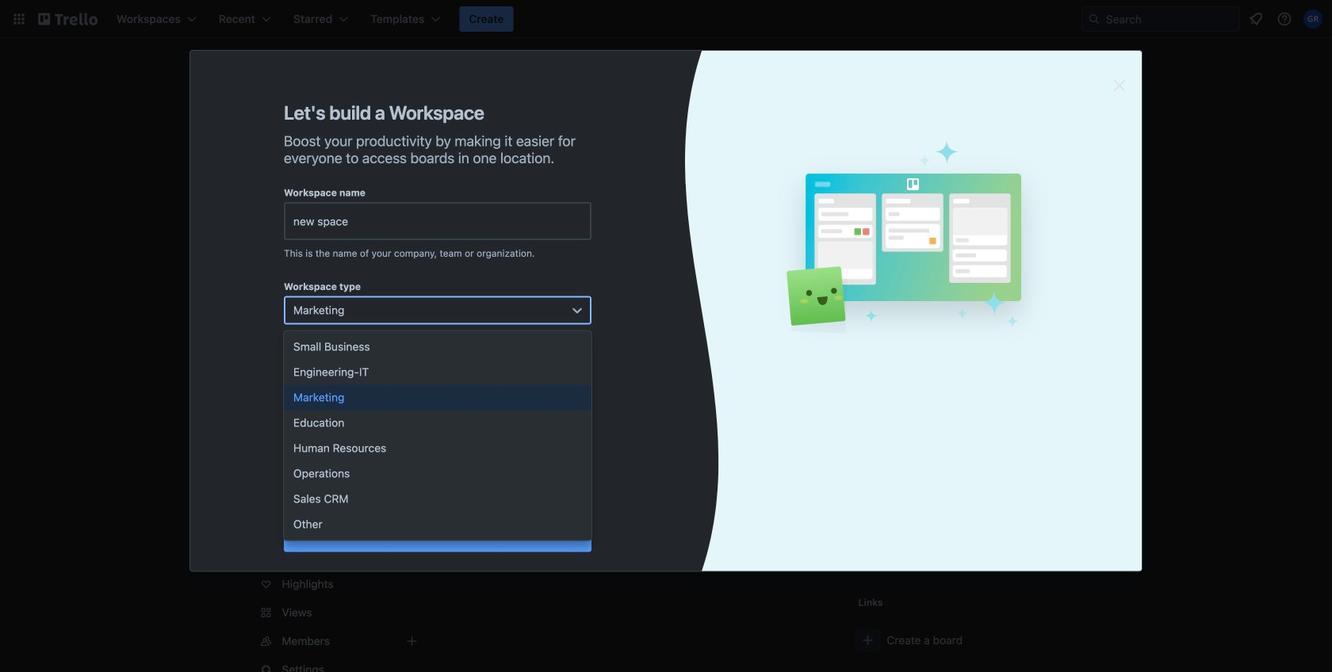 Task type: locate. For each thing, give the bounding box(es) containing it.
0 vertical spatial add image
[[403, 334, 422, 353]]

search image
[[1088, 13, 1101, 25]]

0 notifications image
[[1247, 10, 1266, 29]]

1 vertical spatial add image
[[403, 632, 422, 651]]

primary element
[[0, 0, 1333, 38]]

Our team organizes everything here. text field
[[284, 360, 592, 468]]

Taco's Co. text field
[[284, 202, 592, 240]]

add image
[[403, 334, 422, 353], [403, 632, 422, 651]]



Task type: describe. For each thing, give the bounding box(es) containing it.
Search field
[[1101, 8, 1240, 30]]

1 add image from the top
[[403, 334, 422, 353]]

open information menu image
[[1277, 11, 1293, 27]]

2 add image from the top
[[403, 632, 422, 651]]

greg robinson (gregrobinson96) image
[[1304, 10, 1323, 29]]

color: green, title: none image
[[492, 317, 537, 330]]



Task type: vqa. For each thing, say whether or not it's contained in the screenshot.
Tara Schultz (taraschultz7) image
no



